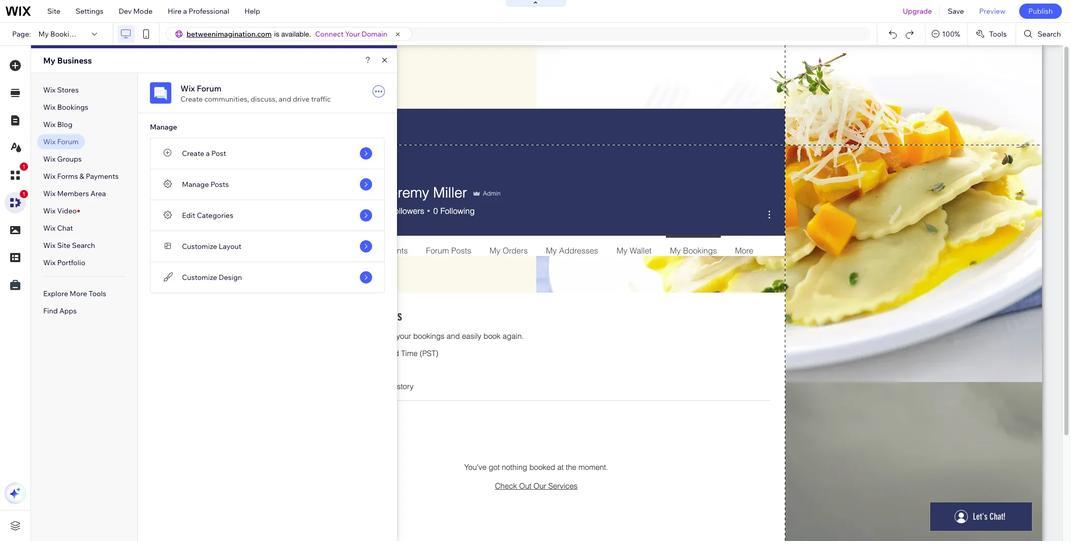 Task type: describe. For each thing, give the bounding box(es) containing it.
bookings for wix bookings
[[57, 103, 88, 112]]

publish
[[1029, 7, 1053, 16]]

video
[[57, 206, 77, 216]]

wix bookings
[[43, 103, 88, 112]]

wix forum image
[[150, 82, 171, 104]]

save button
[[940, 0, 972, 22]]

wix for wix forum
[[43, 137, 56, 146]]

wix for wix stores
[[43, 85, 56, 95]]

bookings for my bookings
[[50, 29, 81, 39]]

upgrade
[[903, 7, 932, 16]]

a for post
[[206, 149, 210, 158]]

tools button
[[968, 23, 1016, 45]]

wix for wix video
[[43, 206, 56, 216]]

dev
[[119, 7, 132, 16]]

area
[[90, 189, 106, 198]]

1 vertical spatial create
[[182, 149, 204, 158]]

wix groups
[[43, 155, 82, 164]]

stores
[[57, 85, 79, 95]]

professional
[[189, 7, 229, 16]]

1 1 from the top
[[22, 164, 25, 170]]

forum for wix forum
[[57, 137, 79, 146]]

preview
[[980, 7, 1006, 16]]

1 1 button from the top
[[5, 163, 28, 186]]

wix for wix bookings
[[43, 103, 56, 112]]

business
[[57, 55, 92, 66]]

customize layout
[[182, 242, 241, 251]]

explore more tools
[[43, 289, 106, 298]]

categories
[[197, 211, 233, 220]]

wix for wix portfolio
[[43, 258, 56, 267]]

groups
[[57, 155, 82, 164]]

find apps
[[43, 307, 77, 316]]

forms
[[57, 172, 78, 181]]

posts
[[211, 180, 229, 189]]

my bookings
[[38, 29, 81, 39]]

wix portfolio
[[43, 258, 85, 267]]

mode
[[133, 7, 153, 16]]

2 1 button from the top
[[5, 190, 28, 214]]

apps
[[59, 307, 77, 316]]

wix blog
[[43, 120, 73, 129]]

wix forum create communities, discuss, and drive traffic
[[181, 83, 331, 104]]

settings
[[76, 7, 103, 16]]

customize for customize design
[[182, 273, 217, 282]]

hire
[[168, 7, 182, 16]]

a for professional
[[183, 7, 187, 16]]

2 1 from the top
[[22, 191, 25, 197]]

is
[[274, 30, 279, 38]]

customize design
[[182, 273, 242, 282]]

my business
[[43, 55, 92, 66]]

manage for manage posts
[[182, 180, 209, 189]]

manage for manage
[[150, 123, 177, 132]]

manage posts
[[182, 180, 229, 189]]

my for my business
[[43, 55, 55, 66]]

find
[[43, 307, 58, 316]]

traffic
[[311, 95, 331, 104]]

save
[[948, 7, 964, 16]]

preview button
[[972, 0, 1013, 22]]

customize for customize layout
[[182, 242, 217, 251]]

search button
[[1017, 23, 1070, 45]]



Task type: locate. For each thing, give the bounding box(es) containing it.
edit
[[182, 211, 195, 220]]

forum up communities,
[[197, 83, 222, 94]]

0 vertical spatial site
[[47, 7, 60, 16]]

and
[[279, 95, 291, 104]]

1 horizontal spatial search
[[1038, 29, 1061, 39]]

wix members area
[[43, 189, 106, 198]]

communities,
[[204, 95, 249, 104]]

search inside button
[[1038, 29, 1061, 39]]

tools
[[989, 29, 1007, 39], [89, 289, 106, 298]]

wix
[[181, 83, 195, 94], [43, 85, 56, 95], [43, 103, 56, 112], [43, 120, 56, 129], [43, 137, 56, 146], [43, 155, 56, 164], [43, 172, 56, 181], [43, 189, 56, 198], [43, 206, 56, 216], [43, 224, 56, 233], [43, 241, 56, 250], [43, 258, 56, 267]]

customize left design at the bottom of the page
[[182, 273, 217, 282]]

wix for wix chat
[[43, 224, 56, 233]]

customize
[[182, 242, 217, 251], [182, 273, 217, 282]]

my up my business
[[38, 29, 49, 39]]

1 left "wix groups"
[[22, 164, 25, 170]]

1 vertical spatial a
[[206, 149, 210, 158]]

wix left forms
[[43, 172, 56, 181]]

wix down wix chat on the left top of page
[[43, 241, 56, 250]]

a right hire
[[183, 7, 187, 16]]

0 vertical spatial a
[[183, 7, 187, 16]]

wix for wix forms & payments
[[43, 172, 56, 181]]

wix left video
[[43, 206, 56, 216]]

manage left posts
[[182, 180, 209, 189]]

create
[[181, 95, 203, 104], [182, 149, 204, 158]]

a
[[183, 7, 187, 16], [206, 149, 210, 158]]

0 vertical spatial manage
[[150, 123, 177, 132]]

100%
[[942, 29, 961, 39]]

0 vertical spatial 1 button
[[5, 163, 28, 186]]

site up "my bookings"
[[47, 7, 60, 16]]

site
[[47, 7, 60, 16], [57, 241, 70, 250]]

wix video
[[43, 206, 77, 216]]

wix up wix blog
[[43, 103, 56, 112]]

1 customize from the top
[[182, 242, 217, 251]]

2 customize from the top
[[182, 273, 217, 282]]

payments
[[86, 172, 119, 181]]

1 horizontal spatial a
[[206, 149, 210, 158]]

1 vertical spatial forum
[[57, 137, 79, 146]]

1 button
[[5, 163, 28, 186], [5, 190, 28, 214]]

0 vertical spatial bookings
[[50, 29, 81, 39]]

blog
[[57, 120, 73, 129]]

100% button
[[926, 23, 968, 45]]

0 horizontal spatial search
[[72, 241, 95, 250]]

1 vertical spatial customize
[[182, 273, 217, 282]]

0 horizontal spatial manage
[[150, 123, 177, 132]]

wix left 'stores'
[[43, 85, 56, 95]]

site up wix portfolio
[[57, 241, 70, 250]]

bookings
[[50, 29, 81, 39], [57, 103, 88, 112]]

search up portfolio in the left top of the page
[[72, 241, 95, 250]]

domain
[[362, 29, 388, 39]]

0 horizontal spatial a
[[183, 7, 187, 16]]

0 vertical spatial forum
[[197, 83, 222, 94]]

wix chat
[[43, 224, 73, 233]]

available.
[[281, 30, 311, 38]]

your
[[345, 29, 360, 39]]

1 horizontal spatial forum
[[197, 83, 222, 94]]

0 horizontal spatial forum
[[57, 137, 79, 146]]

my
[[38, 29, 49, 39], [43, 55, 55, 66]]

bookings down 'stores'
[[57, 103, 88, 112]]

0 vertical spatial my
[[38, 29, 49, 39]]

connect
[[315, 29, 344, 39]]

1 vertical spatial my
[[43, 55, 55, 66]]

manage down wix forum icon
[[150, 123, 177, 132]]

1 vertical spatial 1
[[22, 191, 25, 197]]

create right wix forum icon
[[181, 95, 203, 104]]

tools inside button
[[989, 29, 1007, 39]]

tools down preview button
[[989, 29, 1007, 39]]

wix forum
[[43, 137, 79, 146]]

wix site search
[[43, 241, 95, 250]]

wix for wix site search
[[43, 241, 56, 250]]

drive
[[293, 95, 310, 104]]

1 vertical spatial manage
[[182, 180, 209, 189]]

1 horizontal spatial manage
[[182, 180, 209, 189]]

1 left members
[[22, 191, 25, 197]]

wix stores
[[43, 85, 79, 95]]

forum up groups
[[57, 137, 79, 146]]

1 vertical spatial site
[[57, 241, 70, 250]]

explore
[[43, 289, 68, 298]]

1
[[22, 164, 25, 170], [22, 191, 25, 197]]

1 vertical spatial search
[[72, 241, 95, 250]]

bookings up my business
[[50, 29, 81, 39]]

search down publish button
[[1038, 29, 1061, 39]]

chat
[[57, 224, 73, 233]]

wix down wix blog
[[43, 137, 56, 146]]

wix forms & payments
[[43, 172, 119, 181]]

design
[[219, 273, 242, 282]]

forum
[[197, 83, 222, 94], [57, 137, 79, 146]]

0 vertical spatial create
[[181, 95, 203, 104]]

layout
[[219, 242, 241, 251]]

wix left chat
[[43, 224, 56, 233]]

manage
[[150, 123, 177, 132], [182, 180, 209, 189]]

wix for wix blog
[[43, 120, 56, 129]]

my left business
[[43, 55, 55, 66]]

create left post
[[182, 149, 204, 158]]

&
[[80, 172, 84, 181]]

0 horizontal spatial tools
[[89, 289, 106, 298]]

wix for wix members area
[[43, 189, 56, 198]]

discuss,
[[251, 95, 277, 104]]

1 horizontal spatial tools
[[989, 29, 1007, 39]]

0 vertical spatial tools
[[989, 29, 1007, 39]]

customize left layout
[[182, 242, 217, 251]]

wix for wix groups
[[43, 155, 56, 164]]

0 vertical spatial customize
[[182, 242, 217, 251]]

0 vertical spatial 1
[[22, 164, 25, 170]]

forum for wix forum create communities, discuss, and drive traffic
[[197, 83, 222, 94]]

dev mode
[[119, 7, 153, 16]]

betweenimagination.com
[[187, 29, 272, 39]]

edit categories
[[182, 211, 233, 220]]

wix up wix video
[[43, 189, 56, 198]]

hire a professional
[[168, 7, 229, 16]]

my for my bookings
[[38, 29, 49, 39]]

wix left groups
[[43, 155, 56, 164]]

wix for wix forum create communities, discuss, and drive traffic
[[181, 83, 195, 94]]

wix left portfolio in the left top of the page
[[43, 258, 56, 267]]

publish button
[[1020, 4, 1062, 19]]

a left post
[[206, 149, 210, 158]]

wix left blog
[[43, 120, 56, 129]]

wix inside wix forum create communities, discuss, and drive traffic
[[181, 83, 195, 94]]

create a post
[[182, 149, 226, 158]]

0 vertical spatial search
[[1038, 29, 1061, 39]]

search
[[1038, 29, 1061, 39], [72, 241, 95, 250]]

portfolio
[[57, 258, 85, 267]]

forum inside wix forum create communities, discuss, and drive traffic
[[197, 83, 222, 94]]

wix right wix forum icon
[[181, 83, 195, 94]]

1 vertical spatial 1 button
[[5, 190, 28, 214]]

help
[[245, 7, 260, 16]]

create inside wix forum create communities, discuss, and drive traffic
[[181, 95, 203, 104]]

1 vertical spatial tools
[[89, 289, 106, 298]]

1 vertical spatial bookings
[[57, 103, 88, 112]]

1 button left wix video
[[5, 190, 28, 214]]

tools right more
[[89, 289, 106, 298]]

members
[[57, 189, 89, 198]]

is available. connect your domain
[[274, 29, 388, 39]]

post
[[211, 149, 226, 158]]

1 button left "wix groups"
[[5, 163, 28, 186]]

more
[[70, 289, 87, 298]]



Task type: vqa. For each thing, say whether or not it's contained in the screenshot.
Manage Apps
no



